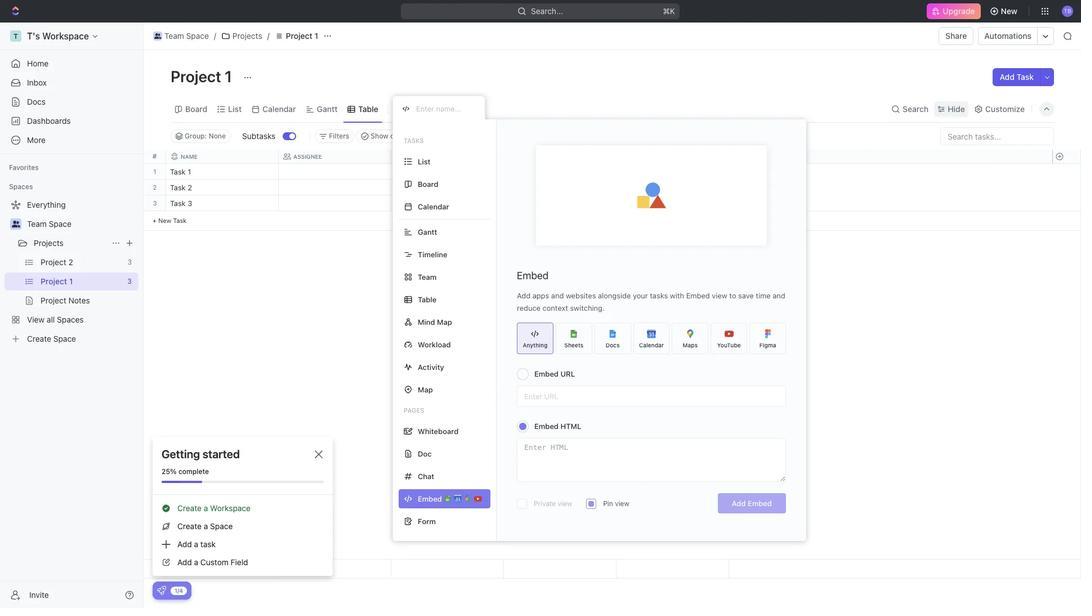 Task type: vqa. For each thing, say whether or not it's contained in the screenshot.
Create a Space
yes



Task type: describe. For each thing, give the bounding box(es) containing it.
custom
[[200, 557, 229, 567]]

embed inside add embed button
[[748, 499, 772, 508]]

1 2 3
[[153, 168, 157, 207]]

private view
[[534, 499, 572, 508]]

spaces
[[9, 182, 33, 191]]

switching.
[[570, 303, 605, 313]]

private
[[534, 499, 556, 508]]

task 3
[[170, 199, 192, 208]]

2 and from the left
[[773, 291, 785, 300]]

grid containing ‎task 1
[[144, 150, 1081, 579]]

inbox link
[[5, 74, 139, 92]]

0 vertical spatial gantt
[[317, 104, 338, 113]]

press space to select this row. row containing task 3
[[166, 195, 729, 213]]

view for pin view
[[615, 499, 629, 508]]

1 / from the left
[[214, 31, 216, 41]]

project inside project 1 link
[[286, 31, 312, 41]]

close image
[[315, 450, 323, 458]]

press space to select this row. row containing ‎task 1
[[166, 164, 729, 181]]

1 vertical spatial project 1
[[171, 67, 236, 86]]

1 inside "1 2 3"
[[153, 168, 156, 175]]

board link
[[183, 101, 207, 117]]

started
[[203, 448, 240, 461]]

your
[[633, 291, 648, 300]]

time
[[756, 291, 771, 300]]

onboarding checklist button image
[[157, 586, 166, 595]]

tasks
[[404, 137, 424, 144]]

share
[[945, 31, 967, 41]]

apps
[[532, 291, 549, 300]]

search button
[[888, 101, 932, 117]]

0 vertical spatial table
[[358, 104, 378, 113]]

0 vertical spatial projects link
[[218, 29, 265, 43]]

task inside press space to select this row. row
[[170, 199, 186, 208]]

0 horizontal spatial 3
[[153, 199, 157, 207]]

home
[[27, 59, 49, 68]]

create a space
[[177, 521, 233, 531]]

1 vertical spatial docs
[[606, 342, 620, 348]]

team inside tree
[[27, 219, 47, 229]]

context
[[543, 303, 568, 313]]

team space link inside tree
[[27, 215, 136, 233]]

youtube
[[717, 342, 741, 348]]

user group image
[[154, 33, 161, 39]]

list link
[[226, 101, 242, 117]]

embed inside add apps and websites alongside your tasks with embed view to save time and reduce context switching.
[[686, 291, 710, 300]]

view button
[[392, 96, 429, 122]]

calendar link
[[260, 101, 296, 117]]

view
[[407, 104, 425, 113]]

tasks
[[650, 291, 668, 300]]

customize button
[[971, 101, 1028, 117]]

timeline
[[418, 250, 447, 259]]

0 vertical spatial map
[[437, 317, 452, 326]]

dashboards
[[27, 116, 71, 126]]

view for private view
[[558, 499, 572, 508]]

1 vertical spatial list
[[418, 157, 430, 166]]

2 vertical spatial space
[[210, 521, 233, 531]]

dashboards link
[[5, 112, 139, 130]]

create for create a workspace
[[177, 503, 202, 513]]

embed url
[[534, 369, 575, 378]]

hide
[[948, 104, 965, 113]]

embed html
[[534, 422, 581, 431]]

2 for ‎task
[[188, 183, 192, 192]]

a for space
[[204, 521, 208, 531]]

create for create a space
[[177, 521, 202, 531]]

subtasks
[[242, 131, 276, 141]]

row group containing ‎task 1
[[166, 164, 729, 231]]

share button
[[939, 27, 974, 45]]

automations
[[984, 31, 1032, 41]]

with
[[670, 291, 684, 300]]

html
[[561, 422, 581, 431]]

anything
[[523, 342, 548, 348]]

space inside sidebar "navigation"
[[49, 219, 71, 229]]

‎task 2
[[170, 183, 192, 192]]

maps
[[683, 342, 698, 348]]

0 vertical spatial team
[[164, 31, 184, 41]]

‎task 1
[[170, 167, 191, 176]]

Search tasks... text field
[[941, 128, 1054, 145]]

embed for embed url
[[534, 369, 559, 378]]

Enter name... field
[[415, 104, 476, 114]]

task
[[200, 539, 216, 549]]

add embed button
[[718, 493, 786, 514]]

1 vertical spatial map
[[418, 385, 433, 394]]

getting
[[162, 448, 200, 461]]

press space to select this row. row containing 2
[[144, 180, 166, 195]]

reduce
[[517, 303, 541, 313]]

view button
[[392, 101, 429, 117]]

customize
[[985, 104, 1025, 113]]

2 horizontal spatial team
[[418, 272, 437, 281]]

add embed
[[732, 499, 772, 508]]

doc
[[418, 449, 432, 458]]

new task
[[158, 217, 187, 224]]

invite
[[29, 590, 49, 599]]

add a custom field
[[177, 557, 248, 567]]

show
[[371, 132, 389, 140]]

upgrade
[[943, 6, 975, 16]]

Enter HTML text field
[[517, 439, 785, 481]]

pin
[[603, 499, 613, 508]]

1 vertical spatial projects link
[[34, 234, 107, 252]]

workspace
[[210, 503, 251, 513]]

add task
[[1000, 72, 1034, 82]]

to for ‎task 2
[[398, 184, 407, 191]]

do for 3
[[409, 200, 418, 207]]

new button
[[985, 2, 1024, 20]]

2 horizontal spatial calendar
[[639, 342, 664, 348]]

embed for embed html
[[534, 422, 559, 431]]

workload
[[418, 340, 451, 349]]

embed for embed
[[517, 270, 549, 282]]

⌘k
[[663, 6, 675, 16]]

getting started
[[162, 448, 240, 461]]



Task type: locate. For each thing, give the bounding box(es) containing it.
add for add a task
[[177, 539, 192, 549]]

1 horizontal spatial space
[[186, 31, 209, 41]]

mind
[[418, 317, 435, 326]]

board down tasks on the left top of the page
[[418, 179, 438, 188]]

calendar up timeline
[[418, 202, 449, 211]]

0 horizontal spatial projects link
[[34, 234, 107, 252]]

0 horizontal spatial and
[[551, 291, 564, 300]]

form
[[418, 517, 436, 526]]

2 inside press space to select this row. row
[[188, 183, 192, 192]]

task for new task
[[173, 217, 187, 224]]

1 horizontal spatial board
[[418, 179, 438, 188]]

2 vertical spatial team
[[418, 272, 437, 281]]

team down timeline
[[418, 272, 437, 281]]

1 vertical spatial team space
[[27, 219, 71, 229]]

0 horizontal spatial board
[[185, 104, 207, 113]]

a up task
[[204, 521, 208, 531]]

subtasks button
[[238, 127, 283, 145]]

projects
[[232, 31, 262, 41], [34, 238, 64, 248]]

1 horizontal spatial new
[[1001, 6, 1017, 16]]

2 create from the top
[[177, 521, 202, 531]]

2 left "‎task 2"
[[153, 184, 157, 191]]

2 to do from the top
[[398, 200, 418, 207]]

a for task
[[194, 539, 198, 549]]

task inside button
[[1017, 72, 1034, 82]]

user group image
[[12, 221, 20, 227]]

1 vertical spatial team space link
[[27, 215, 136, 233]]

0 horizontal spatial team space link
[[27, 215, 136, 233]]

and up context
[[551, 291, 564, 300]]

team space inside sidebar "navigation"
[[27, 219, 71, 229]]

press space to select this row. row
[[144, 164, 166, 180], [166, 164, 729, 181], [144, 180, 166, 195], [166, 180, 729, 197], [144, 195, 166, 211], [166, 195, 729, 213], [166, 560, 729, 579]]

1 horizontal spatial calendar
[[418, 202, 449, 211]]

2 inside "1 2 3"
[[153, 184, 157, 191]]

3 down "‎task 2"
[[188, 199, 192, 208]]

new inside button
[[1001, 6, 1017, 16]]

press space to select this row. row containing ‎task 2
[[166, 180, 729, 197]]

team space
[[164, 31, 209, 41], [27, 219, 71, 229]]

1 horizontal spatial docs
[[606, 342, 620, 348]]

and right time at the right top
[[773, 291, 785, 300]]

0 vertical spatial do
[[409, 184, 418, 191]]

mind map
[[418, 317, 452, 326]]

upgrade link
[[927, 3, 981, 19]]

1 horizontal spatial map
[[437, 317, 452, 326]]

1 create from the top
[[177, 503, 202, 513]]

view right the private
[[558, 499, 572, 508]]

0 vertical spatial board
[[185, 104, 207, 113]]

2 up "task 3"
[[188, 183, 192, 192]]

1 horizontal spatial project
[[286, 31, 312, 41]]

inbox
[[27, 78, 47, 87]]

3 left "task 3"
[[153, 199, 157, 207]]

task down "task 3"
[[173, 217, 187, 224]]

0 horizontal spatial /
[[214, 31, 216, 41]]

0 vertical spatial team space link
[[150, 29, 212, 43]]

#
[[152, 152, 157, 160]]

0 horizontal spatial new
[[158, 217, 171, 224]]

1 vertical spatial projects
[[34, 238, 64, 248]]

embed
[[517, 270, 549, 282], [686, 291, 710, 300], [534, 369, 559, 378], [534, 422, 559, 431], [748, 499, 772, 508]]

3 inside press space to select this row. row
[[188, 199, 192, 208]]

chat
[[418, 472, 434, 481]]

1 horizontal spatial 3
[[188, 199, 192, 208]]

calendar up subtasks "button"
[[262, 104, 296, 113]]

add inside add apps and websites alongside your tasks with embed view to save time and reduce context switching.
[[517, 291, 530, 300]]

2 to do cell from the top
[[391, 195, 504, 211]]

map
[[437, 317, 452, 326], [418, 385, 433, 394]]

1 ‎task from the top
[[170, 167, 186, 176]]

row inside grid
[[166, 150, 729, 164]]

0 horizontal spatial calendar
[[262, 104, 296, 113]]

1 to do from the top
[[398, 184, 418, 191]]

a down add a task
[[194, 557, 198, 567]]

1 horizontal spatial gantt
[[418, 227, 437, 236]]

2
[[188, 183, 192, 192], [153, 184, 157, 191]]

1 vertical spatial do
[[409, 200, 418, 207]]

1 vertical spatial team
[[27, 219, 47, 229]]

table up mind
[[418, 295, 437, 304]]

complete
[[178, 467, 209, 476]]

1 to do cell from the top
[[391, 180, 504, 195]]

map down activity
[[418, 385, 433, 394]]

1 horizontal spatial table
[[418, 295, 437, 304]]

grid
[[144, 150, 1081, 579]]

do down tasks on the left top of the page
[[409, 184, 418, 191]]

add for add apps and websites alongside your tasks with embed view to save time and reduce context switching.
[[517, 291, 530, 300]]

0 vertical spatial docs
[[27, 97, 46, 106]]

‎task down '‎task 1'
[[170, 183, 186, 192]]

tree
[[5, 196, 139, 348]]

add a task
[[177, 539, 216, 549]]

1 vertical spatial ‎task
[[170, 183, 186, 192]]

0 horizontal spatial project 1
[[171, 67, 236, 86]]

board
[[185, 104, 207, 113], [418, 179, 438, 188]]

0 vertical spatial ‎task
[[170, 167, 186, 176]]

sheets
[[564, 342, 584, 348]]

0 horizontal spatial docs
[[27, 97, 46, 106]]

create up 'create a space' on the left
[[177, 503, 202, 513]]

save
[[738, 291, 754, 300]]

new
[[1001, 6, 1017, 16], [158, 217, 171, 224]]

‎task up "‎task 2"
[[170, 167, 186, 176]]

gantt
[[317, 104, 338, 113], [418, 227, 437, 236]]

2 vertical spatial task
[[173, 217, 187, 224]]

/
[[214, 31, 216, 41], [267, 31, 270, 41]]

1 vertical spatial to do
[[398, 200, 418, 207]]

0 horizontal spatial 2
[[153, 184, 157, 191]]

show closed
[[371, 132, 412, 140]]

docs
[[27, 97, 46, 106], [606, 342, 620, 348]]

1 and from the left
[[551, 291, 564, 300]]

2 vertical spatial calendar
[[639, 342, 664, 348]]

0 vertical spatial space
[[186, 31, 209, 41]]

0 horizontal spatial team
[[27, 219, 47, 229]]

do for 2
[[409, 184, 418, 191]]

0 vertical spatial new
[[1001, 6, 1017, 16]]

1 horizontal spatial projects
[[232, 31, 262, 41]]

2 for 1
[[153, 184, 157, 191]]

home link
[[5, 55, 139, 73]]

0 vertical spatial project 1
[[286, 31, 318, 41]]

add apps and websites alongside your tasks with embed view to save time and reduce context switching.
[[517, 291, 785, 313]]

list down tasks on the left top of the page
[[418, 157, 430, 166]]

activity
[[418, 362, 444, 371]]

to do for ‎task 2
[[398, 184, 418, 191]]

2 horizontal spatial view
[[712, 291, 727, 300]]

docs down the inbox
[[27, 97, 46, 106]]

space right user group image
[[49, 219, 71, 229]]

sidebar navigation
[[0, 23, 144, 608]]

space right user group icon
[[186, 31, 209, 41]]

to inside add apps and websites alongside your tasks with embed view to save time and reduce context switching.
[[729, 291, 736, 300]]

calendar
[[262, 104, 296, 113], [418, 202, 449, 211], [639, 342, 664, 348]]

list up subtasks "button"
[[228, 104, 242, 113]]

new up automations
[[1001, 6, 1017, 16]]

add inside button
[[1000, 72, 1015, 82]]

1 horizontal spatial and
[[773, 291, 785, 300]]

1/4
[[175, 587, 183, 594]]

task down "‎task 2"
[[170, 199, 186, 208]]

2 horizontal spatial space
[[210, 521, 233, 531]]

1 vertical spatial to
[[398, 200, 407, 207]]

favorites button
[[5, 161, 43, 175]]

view left save
[[712, 291, 727, 300]]

1 vertical spatial space
[[49, 219, 71, 229]]

1 horizontal spatial projects link
[[218, 29, 265, 43]]

docs right sheets
[[606, 342, 620, 348]]

1 horizontal spatial project 1
[[286, 31, 318, 41]]

0 horizontal spatial map
[[418, 385, 433, 394]]

projects inside sidebar "navigation"
[[34, 238, 64, 248]]

0 vertical spatial projects
[[232, 31, 262, 41]]

add for add a custom field
[[177, 557, 192, 567]]

1 do from the top
[[409, 184, 418, 191]]

0 horizontal spatial team space
[[27, 219, 71, 229]]

url
[[561, 369, 575, 378]]

0 horizontal spatial list
[[228, 104, 242, 113]]

docs link
[[5, 93, 139, 111]]

and
[[551, 291, 564, 300], [773, 291, 785, 300]]

2 ‎task from the top
[[170, 183, 186, 192]]

board left list link
[[185, 104, 207, 113]]

0 vertical spatial team space
[[164, 31, 209, 41]]

team space right user group image
[[27, 219, 71, 229]]

space down "create a workspace" in the bottom left of the page
[[210, 521, 233, 531]]

pages
[[404, 407, 424, 414]]

task for add task
[[1017, 72, 1034, 82]]

Enter URL text field
[[517, 386, 785, 407]]

to do cell
[[391, 180, 504, 195], [391, 195, 504, 211]]

new for new
[[1001, 6, 1017, 16]]

create a workspace
[[177, 503, 251, 513]]

1 horizontal spatial team space
[[164, 31, 209, 41]]

projects link
[[218, 29, 265, 43], [34, 234, 107, 252]]

row
[[166, 150, 729, 164]]

0 horizontal spatial projects
[[34, 238, 64, 248]]

team right user group image
[[27, 219, 47, 229]]

table
[[358, 104, 378, 113], [418, 295, 437, 304]]

‎task for ‎task 2
[[170, 183, 186, 192]]

1 horizontal spatial list
[[418, 157, 430, 166]]

25%
[[162, 467, 177, 476]]

0 vertical spatial calendar
[[262, 104, 296, 113]]

1 vertical spatial new
[[158, 217, 171, 224]]

0 vertical spatial to do cell
[[391, 180, 504, 195]]

0 horizontal spatial gantt
[[317, 104, 338, 113]]

1 horizontal spatial /
[[267, 31, 270, 41]]

team space right user group icon
[[164, 31, 209, 41]]

to
[[398, 184, 407, 191], [398, 200, 407, 207], [729, 291, 736, 300]]

new inside grid
[[158, 217, 171, 224]]

create up add a task
[[177, 521, 202, 531]]

project 1 link
[[272, 29, 321, 43]]

0 vertical spatial to
[[398, 184, 407, 191]]

alongside
[[598, 291, 631, 300]]

1 vertical spatial create
[[177, 521, 202, 531]]

1 horizontal spatial team
[[164, 31, 184, 41]]

row group containing 1 2 3
[[144, 164, 166, 231]]

add for add task
[[1000, 72, 1015, 82]]

to for task 3
[[398, 200, 407, 207]]

task up 'customize'
[[1017, 72, 1034, 82]]

1 vertical spatial to do cell
[[391, 195, 504, 211]]

2 do from the top
[[409, 200, 418, 207]]

1 horizontal spatial 2
[[188, 183, 192, 192]]

press space to select this row. row containing 3
[[144, 195, 166, 211]]

‎task
[[170, 167, 186, 176], [170, 183, 186, 192]]

row group
[[144, 164, 166, 231], [166, 164, 729, 231], [1052, 164, 1081, 231], [1052, 560, 1081, 578]]

create
[[177, 503, 202, 513], [177, 521, 202, 531]]

tree containing team space
[[5, 196, 139, 348]]

websites
[[566, 291, 596, 300]]

figma
[[759, 342, 776, 348]]

0 vertical spatial create
[[177, 503, 202, 513]]

onboarding checklist button element
[[157, 586, 166, 595]]

a for workspace
[[204, 503, 208, 513]]

to do cell for task 3
[[391, 195, 504, 211]]

docs inside sidebar "navigation"
[[27, 97, 46, 106]]

gantt up timeline
[[418, 227, 437, 236]]

0 vertical spatial project
[[286, 31, 312, 41]]

2 vertical spatial to
[[729, 291, 736, 300]]

table up show
[[358, 104, 378, 113]]

‎task for ‎task 1
[[170, 167, 186, 176]]

whiteboard
[[418, 427, 458, 436]]

space
[[186, 31, 209, 41], [49, 219, 71, 229], [210, 521, 233, 531]]

pin view
[[603, 499, 629, 508]]

closed
[[390, 132, 412, 140]]

1 vertical spatial project
[[171, 67, 221, 86]]

to do cell for ‎task 2
[[391, 180, 504, 195]]

new for new task
[[158, 217, 171, 224]]

1 horizontal spatial view
[[615, 499, 629, 508]]

new down "task 3"
[[158, 217, 171, 224]]

a left task
[[194, 539, 198, 549]]

1 horizontal spatial team space link
[[150, 29, 212, 43]]

cell
[[279, 164, 391, 179], [391, 164, 504, 179], [504, 164, 617, 179], [279, 180, 391, 195], [504, 180, 617, 195], [279, 195, 391, 211], [504, 195, 617, 211]]

show closed button
[[357, 130, 417, 143]]

add
[[1000, 72, 1015, 82], [517, 291, 530, 300], [732, 499, 746, 508], [177, 539, 192, 549], [177, 557, 192, 567]]

0 vertical spatial task
[[1017, 72, 1034, 82]]

0 horizontal spatial space
[[49, 219, 71, 229]]

press space to select this row. row containing 1
[[144, 164, 166, 180]]

a for custom
[[194, 557, 198, 567]]

0 vertical spatial list
[[228, 104, 242, 113]]

to do for task 3
[[398, 200, 418, 207]]

gantt left table link in the top of the page
[[317, 104, 338, 113]]

hide button
[[934, 101, 968, 117]]

search...
[[531, 6, 563, 16]]

do up timeline
[[409, 200, 418, 207]]

1 vertical spatial table
[[418, 295, 437, 304]]

add task button
[[993, 68, 1041, 86]]

table link
[[356, 101, 378, 117]]

favorites
[[9, 163, 39, 172]]

team
[[164, 31, 184, 41], [27, 219, 47, 229], [418, 272, 437, 281]]

add inside button
[[732, 499, 746, 508]]

0 vertical spatial to do
[[398, 184, 418, 191]]

automations button
[[979, 28, 1037, 44]]

team right user group icon
[[164, 31, 184, 41]]

0 horizontal spatial view
[[558, 499, 572, 508]]

1 vertical spatial gantt
[[418, 227, 437, 236]]

add for add embed
[[732, 499, 746, 508]]

25% complete
[[162, 467, 209, 476]]

field
[[231, 557, 248, 567]]

1 vertical spatial task
[[170, 199, 186, 208]]

calendar left maps on the bottom
[[639, 342, 664, 348]]

1 vertical spatial board
[[418, 179, 438, 188]]

view right pin
[[615, 499, 629, 508]]

a up 'create a space' on the left
[[204, 503, 208, 513]]

do
[[409, 184, 418, 191], [409, 200, 418, 207]]

map right mind
[[437, 317, 452, 326]]

search
[[903, 104, 929, 113]]

1 vertical spatial calendar
[[418, 202, 449, 211]]

0 horizontal spatial project
[[171, 67, 221, 86]]

view inside add apps and websites alongside your tasks with embed view to save time and reduce context switching.
[[712, 291, 727, 300]]

2 / from the left
[[267, 31, 270, 41]]

0 horizontal spatial table
[[358, 104, 378, 113]]

a
[[204, 503, 208, 513], [204, 521, 208, 531], [194, 539, 198, 549], [194, 557, 198, 567]]

tree inside sidebar "navigation"
[[5, 196, 139, 348]]



